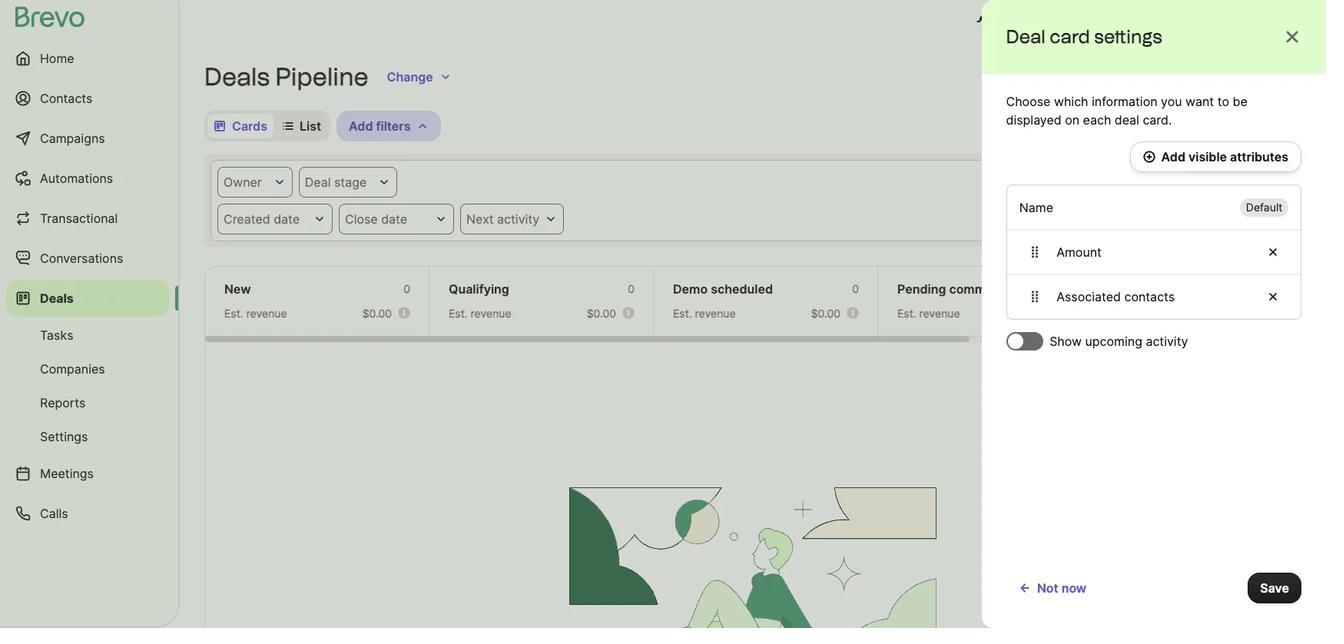Task type: describe. For each thing, give the bounding box(es) containing it.
clear
[[1177, 174, 1208, 190]]

contacts
[[1125, 289, 1175, 304]]

add filters button
[[337, 111, 442, 141]]

owner
[[224, 174, 262, 190]]

deals
[[1158, 69, 1190, 85]]

not now button
[[1007, 573, 1099, 603]]

in negotiation
[[1122, 281, 1204, 297]]

transactional
[[40, 211, 118, 226]]

filters for clear filters
[[1211, 174, 1246, 190]]

est. for qualifying
[[449, 307, 468, 320]]

revenue for new
[[246, 307, 287, 320]]

home
[[40, 51, 74, 66]]

choose which information you want to be displayed on each deal card.
[[1007, 94, 1248, 128]]

plan
[[1061, 14, 1087, 29]]

automations link
[[6, 160, 169, 197]]

est. for pending commitment
[[898, 307, 917, 320]]

create
[[1221, 69, 1261, 85]]

created
[[224, 211, 270, 227]]

deal for deal card settings
[[1007, 25, 1046, 48]]

be
[[1234, 94, 1248, 109]]

in
[[1122, 281, 1133, 297]]

demo scheduled
[[673, 281, 773, 297]]

attributes
[[1231, 149, 1289, 164]]

est. revenue for qualifying
[[449, 307, 512, 320]]

contacts link
[[6, 80, 169, 117]]

associated
[[1057, 289, 1121, 304]]

import deals
[[1115, 69, 1190, 85]]

amount
[[1057, 244, 1102, 260]]

5 $0.00 from the left
[[1260, 307, 1290, 320]]

settings link
[[6, 421, 169, 452]]

add for add visible attributes
[[1162, 149, 1186, 164]]

new company button
[[1179, 6, 1302, 37]]

card for deal card
[[1119, 118, 1145, 134]]

you
[[1162, 94, 1183, 109]]

save
[[1261, 580, 1290, 596]]

Name search field
[[1164, 111, 1302, 141]]

associated contacts
[[1057, 289, 1175, 304]]

0 for pending commitment
[[1077, 282, 1084, 295]]

none checkbox inside "deal card settings" dialog
[[1007, 332, 1044, 351]]

add filters
[[349, 118, 411, 134]]

and
[[1036, 14, 1058, 29]]

companies link
[[6, 354, 169, 384]]

each
[[1084, 112, 1112, 128]]

deal card settings
[[1007, 25, 1163, 48]]

pending commitment
[[898, 281, 1025, 297]]

activity inside popup button
[[497, 211, 540, 227]]

stage
[[334, 174, 367, 190]]

on
[[1066, 112, 1080, 128]]

reports link
[[6, 387, 169, 418]]

calls
[[40, 506, 68, 521]]

date for close date
[[381, 211, 408, 227]]

meetings link
[[6, 455, 169, 492]]

settings
[[1095, 25, 1163, 48]]

close date
[[345, 211, 408, 227]]

upcoming
[[1086, 334, 1143, 349]]

import
[[1115, 69, 1155, 85]]

pending
[[898, 281, 947, 297]]

created date button
[[218, 204, 333, 234]]

now
[[1062, 580, 1087, 596]]

revenue for demo scheduled
[[695, 307, 736, 320]]

conversations link
[[6, 240, 169, 277]]

deal stage button
[[299, 167, 398, 198]]

est. revenue for new
[[224, 307, 287, 320]]

card.
[[1144, 112, 1173, 128]]

which
[[1055, 94, 1089, 109]]

negotiation
[[1136, 281, 1204, 297]]

next activity
[[467, 211, 540, 227]]

deal card
[[1089, 118, 1145, 134]]

usage and plan button
[[964, 6, 1099, 37]]

automations
[[40, 171, 113, 186]]

$0.00 for new
[[363, 307, 392, 320]]

cards
[[232, 118, 267, 134]]

save button
[[1249, 573, 1302, 603]]

activity inside "deal card settings" dialog
[[1146, 334, 1189, 349]]

want
[[1186, 94, 1215, 109]]

deals pipeline
[[204, 62, 369, 91]]

transactional link
[[6, 200, 169, 237]]

new for new
[[224, 281, 251, 297]]

create deal
[[1221, 69, 1290, 85]]

$0.00 for pending commitment
[[1036, 307, 1065, 320]]

home link
[[6, 40, 169, 77]]

filters for add filters
[[376, 118, 411, 134]]

show upcoming activity
[[1050, 334, 1189, 349]]

scheduled
[[711, 281, 773, 297]]

new for new company
[[1210, 14, 1237, 29]]

deal for deal stage
[[305, 174, 331, 190]]

demo
[[673, 281, 708, 297]]

company
[[1240, 14, 1296, 29]]

clear filters button
[[1164, 167, 1258, 198]]

est. for demo scheduled
[[673, 307, 692, 320]]

new company
[[1210, 14, 1296, 29]]

not now
[[1038, 580, 1087, 596]]



Task type: vqa. For each thing, say whether or not it's contained in the screenshot.
COMMITMENT
yes



Task type: locate. For each thing, give the bounding box(es) containing it.
4 0 from the left
[[1077, 282, 1084, 295]]

None checkbox
[[1007, 332, 1044, 351]]

1 vertical spatial activity
[[1146, 334, 1189, 349]]

companies
[[40, 361, 105, 377]]

0 horizontal spatial add
[[349, 118, 373, 134]]

0 horizontal spatial new
[[224, 281, 251, 297]]

$0.00 for demo scheduled
[[811, 307, 841, 320]]

1 revenue from the left
[[246, 307, 287, 320]]

2 $0.00 from the left
[[587, 307, 616, 320]]

0 down the amount
[[1077, 282, 1084, 295]]

2 revenue from the left
[[471, 307, 512, 320]]

conversations
[[40, 251, 123, 266]]

filters inside clear filters button
[[1211, 174, 1246, 190]]

$0.00
[[363, 307, 392, 320], [587, 307, 616, 320], [811, 307, 841, 320], [1036, 307, 1065, 320], [1260, 307, 1290, 320]]

2 est. from the left
[[449, 307, 468, 320]]

deal for deal card
[[1089, 118, 1116, 134]]

date
[[274, 211, 300, 227], [381, 211, 408, 227]]

1 horizontal spatial filters
[[1211, 174, 1246, 190]]

deal card button
[[1057, 111, 1158, 141]]

deal inside deal stage popup button
[[305, 174, 331, 190]]

deal right create
[[1264, 69, 1290, 85]]

visible
[[1189, 149, 1228, 164]]

add visible attributes button
[[1130, 141, 1302, 172]]

deal inside "deal card settings" dialog
[[1007, 25, 1046, 48]]

deals up tasks
[[40, 291, 74, 306]]

list
[[300, 118, 321, 134]]

2 date from the left
[[381, 211, 408, 227]]

0 vertical spatial new
[[1210, 14, 1237, 29]]

date right the close
[[381, 211, 408, 227]]

displayed
[[1007, 112, 1062, 128]]

new inside button
[[1210, 14, 1237, 29]]

1 vertical spatial deals
[[40, 291, 74, 306]]

tasks
[[40, 327, 73, 343]]

new
[[1210, 14, 1237, 29], [224, 281, 251, 297]]

4 est. revenue from the left
[[898, 307, 961, 320]]

1 horizontal spatial deal
[[1264, 69, 1290, 85]]

card
[[1050, 25, 1091, 48], [1119, 118, 1145, 134]]

next
[[467, 211, 494, 227]]

0 left demo
[[628, 282, 635, 295]]

1 vertical spatial add
[[1162, 149, 1186, 164]]

pipeline
[[275, 62, 369, 91]]

activity down associated contacts button
[[1146, 334, 1189, 349]]

4 $0.00 from the left
[[1036, 307, 1065, 320]]

revenue for pending commitment
[[920, 307, 961, 320]]

5 est. from the left
[[1122, 307, 1141, 320]]

1 vertical spatial new
[[224, 281, 251, 297]]

deals link
[[6, 280, 169, 317]]

date inside "popup button"
[[381, 211, 408, 227]]

deal inside button
[[1264, 69, 1290, 85]]

calls link
[[6, 495, 169, 532]]

activity right next
[[497, 211, 540, 227]]

deals inside "link"
[[40, 291, 74, 306]]

next activity button
[[460, 204, 564, 234]]

change
[[387, 69, 433, 85]]

usage
[[995, 14, 1033, 29]]

est. for new
[[224, 307, 243, 320]]

3 $0.00 from the left
[[811, 307, 841, 320]]

deal left plan
[[1007, 25, 1046, 48]]

clear filters
[[1177, 174, 1246, 190]]

cards button
[[208, 114, 274, 138]]

4 revenue from the left
[[920, 307, 961, 320]]

meetings
[[40, 466, 94, 481]]

1 est. from the left
[[224, 307, 243, 320]]

deal down information
[[1116, 112, 1140, 128]]

1 horizontal spatial card
[[1119, 118, 1145, 134]]

deal left 'stage'
[[305, 174, 331, 190]]

3 est. revenue from the left
[[673, 307, 736, 320]]

0 for new
[[404, 282, 410, 295]]

0 for qualifying
[[628, 282, 635, 295]]

change button
[[375, 61, 464, 92]]

0
[[404, 282, 410, 295], [628, 282, 635, 295], [853, 282, 859, 295], [1077, 282, 1084, 295]]

add up 'clear'
[[1162, 149, 1186, 164]]

name
[[1020, 200, 1054, 215]]

2 est. revenue from the left
[[449, 307, 512, 320]]

revenue
[[246, 307, 287, 320], [471, 307, 512, 320], [695, 307, 736, 320], [920, 307, 961, 320], [1144, 307, 1185, 320]]

0 horizontal spatial activity
[[497, 211, 540, 227]]

filters down add visible attributes
[[1211, 174, 1246, 190]]

0 horizontal spatial deals
[[40, 291, 74, 306]]

show
[[1050, 334, 1082, 349]]

revenue for qualifying
[[471, 307, 512, 320]]

campaigns link
[[6, 120, 169, 157]]

2 horizontal spatial deal
[[1089, 118, 1116, 134]]

1 horizontal spatial deals
[[204, 62, 270, 91]]

campaigns
[[40, 131, 105, 146]]

deal inside button
[[1089, 118, 1116, 134]]

add for add filters
[[349, 118, 373, 134]]

new left the company
[[1210, 14, 1237, 29]]

1 horizontal spatial add
[[1162, 149, 1186, 164]]

owner button
[[218, 167, 293, 198]]

0 horizontal spatial card
[[1050, 25, 1091, 48]]

1 $0.00 from the left
[[363, 307, 392, 320]]

3 est. from the left
[[673, 307, 692, 320]]

0 horizontal spatial date
[[274, 211, 300, 227]]

1 vertical spatial deal
[[1089, 118, 1116, 134]]

choose
[[1007, 94, 1051, 109]]

to
[[1218, 94, 1230, 109]]

est. revenue
[[224, 307, 287, 320], [449, 307, 512, 320], [673, 307, 736, 320], [898, 307, 961, 320], [1122, 307, 1185, 320]]

add right list
[[349, 118, 373, 134]]

commitment
[[950, 281, 1025, 297]]

0 left pending
[[853, 282, 859, 295]]

deals for deals pipeline
[[204, 62, 270, 91]]

0 vertical spatial filters
[[376, 118, 411, 134]]

0 horizontal spatial deal
[[1116, 112, 1140, 128]]

5 revenue from the left
[[1144, 307, 1185, 320]]

new down the created
[[224, 281, 251, 297]]

deal right on
[[1089, 118, 1116, 134]]

1 vertical spatial filters
[[1211, 174, 1246, 190]]

0 horizontal spatial filters
[[376, 118, 411, 134]]

1 est. revenue from the left
[[224, 307, 287, 320]]

1 horizontal spatial new
[[1210, 14, 1237, 29]]

created date
[[224, 211, 300, 227]]

add
[[349, 118, 373, 134], [1162, 149, 1186, 164]]

sort
[[1013, 118, 1039, 134]]

amount button
[[1008, 230, 1301, 274]]

associated contacts button
[[1008, 274, 1301, 319]]

2 vertical spatial deal
[[305, 174, 331, 190]]

add visible attributes
[[1162, 149, 1289, 164]]

1 vertical spatial deal
[[1116, 112, 1140, 128]]

1 horizontal spatial date
[[381, 211, 408, 227]]

deal card settings dialog
[[982, 0, 1327, 628]]

filters
[[376, 118, 411, 134], [1211, 174, 1246, 190]]

not
[[1038, 580, 1059, 596]]

3 revenue from the left
[[695, 307, 736, 320]]

est. revenue for demo scheduled
[[673, 307, 736, 320]]

1 0 from the left
[[404, 282, 410, 295]]

5 est. revenue from the left
[[1122, 307, 1185, 320]]

import deals button
[[1102, 61, 1203, 92]]

deal inside 'choose which information you want to be displayed on each deal card.'
[[1116, 112, 1140, 128]]

settings
[[40, 429, 88, 444]]

1 horizontal spatial activity
[[1146, 334, 1189, 349]]

card for deal card settings
[[1050, 25, 1091, 48]]

date for created date
[[274, 211, 300, 227]]

deals up cards button
[[204, 62, 270, 91]]

filters inside add filters button
[[376, 118, 411, 134]]

card inside dialog
[[1050, 25, 1091, 48]]

activity
[[497, 211, 540, 227], [1146, 334, 1189, 349]]

date inside 'popup button'
[[274, 211, 300, 227]]

4 est. from the left
[[898, 307, 917, 320]]

3 0 from the left
[[853, 282, 859, 295]]

1 horizontal spatial deal
[[1007, 25, 1046, 48]]

default
[[1246, 201, 1283, 214]]

information
[[1093, 94, 1158, 109]]

0 vertical spatial deal
[[1264, 69, 1290, 85]]

close date button
[[339, 204, 454, 234]]

1 vertical spatial card
[[1119, 118, 1145, 134]]

close
[[345, 211, 378, 227]]

2 0 from the left
[[628, 282, 635, 295]]

est.
[[224, 307, 243, 320], [449, 307, 468, 320], [673, 307, 692, 320], [898, 307, 917, 320], [1122, 307, 1141, 320]]

0 vertical spatial add
[[349, 118, 373, 134]]

contacts
[[40, 91, 93, 106]]

deal stage
[[305, 174, 367, 190]]

reports
[[40, 395, 86, 410]]

list button
[[277, 114, 327, 138]]

add inside button
[[1162, 149, 1186, 164]]

deals for deals
[[40, 291, 74, 306]]

0 vertical spatial activity
[[497, 211, 540, 227]]

0 vertical spatial deal
[[1007, 25, 1046, 48]]

date right the created
[[274, 211, 300, 227]]

$0.00 for qualifying
[[587, 307, 616, 320]]

0 horizontal spatial deal
[[305, 174, 331, 190]]

0 vertical spatial deals
[[204, 62, 270, 91]]

filters down change
[[376, 118, 411, 134]]

tasks link
[[6, 320, 169, 351]]

card inside button
[[1119, 118, 1145, 134]]

0 vertical spatial card
[[1050, 25, 1091, 48]]

est. revenue for pending commitment
[[898, 307, 961, 320]]

add inside button
[[349, 118, 373, 134]]

sort button
[[982, 111, 1051, 141]]

0 for demo scheduled
[[853, 282, 859, 295]]

deals
[[204, 62, 270, 91], [40, 291, 74, 306]]

0 down close date "popup button"
[[404, 282, 410, 295]]

1 date from the left
[[274, 211, 300, 227]]



